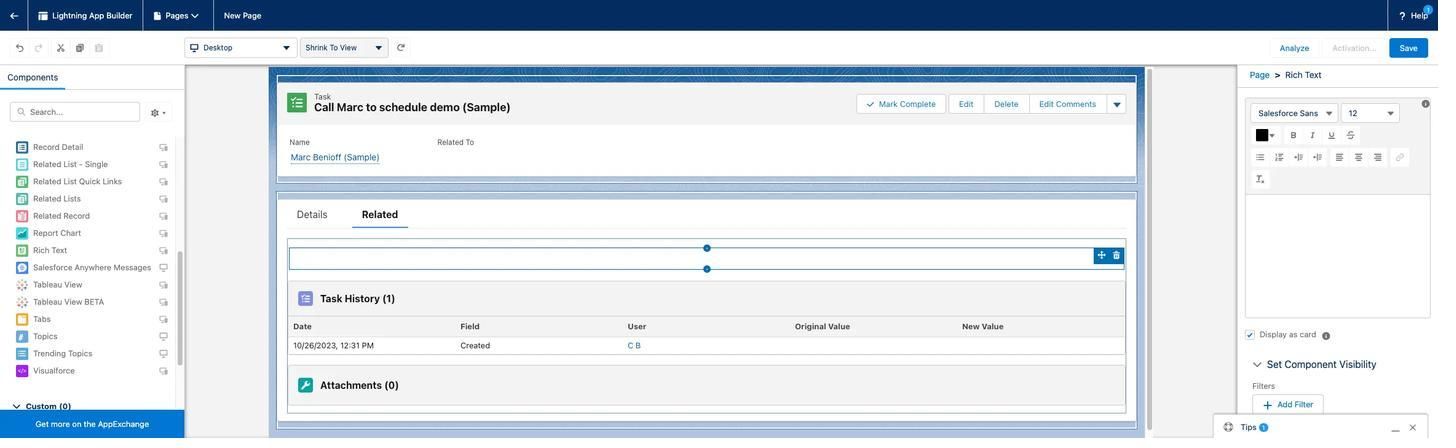 Task type: vqa. For each thing, say whether or not it's contained in the screenshot.
do
no



Task type: locate. For each thing, give the bounding box(es) containing it.
rich
[[1286, 69, 1303, 80], [33, 246, 49, 255]]

0 vertical spatial page
[[243, 10, 261, 20]]

custom
[[26, 402, 57, 412]]

4 related from the top
[[33, 211, 61, 221]]

get more on the appexchange
[[35, 419, 149, 429]]

list inside related list quick links link
[[64, 177, 77, 187]]

1 vertical spatial salesforce
[[33, 263, 72, 273]]

text default image inside topics "link"
[[159, 333, 168, 341]]

1 vertical spatial 1
[[1262, 424, 1265, 431]]

page
[[243, 10, 261, 20], [1250, 69, 1270, 80]]

1 inside tips 1
[[1262, 424, 1265, 431]]

related up the report
[[33, 211, 61, 221]]

rich inside 'link'
[[33, 246, 49, 255]]

0 vertical spatial topics
[[33, 332, 57, 342]]

group down lightning in the left of the page
[[51, 38, 109, 58]]

related for related lists
[[33, 194, 61, 204]]

record left detail
[[33, 142, 60, 152]]

1 vertical spatial tableau
[[33, 297, 62, 307]]

list
[[64, 159, 77, 169], [64, 177, 77, 187]]

toolbar
[[1246, 98, 1430, 195]]

text default image inside rich text 'link'
[[159, 247, 168, 255]]

set component visibility
[[1267, 359, 1377, 370]]

group
[[10, 38, 49, 58], [51, 38, 109, 58]]

text default image inside tableau view beta "link"
[[159, 298, 168, 307]]

view
[[64, 280, 82, 290], [64, 297, 82, 307]]

text default image inside related list - single link
[[159, 160, 168, 169]]

1 vertical spatial text
[[52, 246, 67, 255]]

1 inside help 1
[[1427, 6, 1430, 14]]

1 horizontal spatial topics
[[68, 349, 92, 359]]

salesforce for salesforce sans
[[1259, 108, 1298, 118]]

page > rich text
[[1250, 69, 1322, 80]]

text default image inside record detail link
[[159, 143, 168, 152]]

tableau inside tableau view link
[[33, 280, 62, 290]]

related record link
[[11, 207, 168, 225]]

2 tableau from the top
[[33, 297, 62, 307]]

1 list from the top
[[64, 159, 77, 169]]

list for -
[[64, 159, 77, 169]]

links
[[103, 177, 122, 187]]

text default image inside visualforce 'link'
[[159, 367, 168, 376]]

0 vertical spatial list
[[64, 159, 77, 169]]

help 1
[[1411, 6, 1430, 20]]

app
[[89, 10, 104, 20]]

desktop
[[204, 43, 233, 52]]

list inside related list - single link
[[64, 159, 77, 169]]

tableau for tableau view beta
[[33, 297, 62, 307]]

messages
[[114, 263, 151, 273]]

0 vertical spatial text
[[1305, 69, 1322, 80]]

0 horizontal spatial record
[[33, 142, 60, 152]]

0 vertical spatial salesforce
[[1259, 108, 1298, 118]]

text default image for tableau view
[[159, 281, 168, 290]]

related
[[33, 159, 61, 169], [33, 177, 61, 187], [33, 194, 61, 204], [33, 211, 61, 221]]

add filter
[[1278, 400, 1314, 410]]

0 horizontal spatial topics
[[33, 332, 57, 342]]

2 related from the top
[[33, 177, 61, 187]]

standard element
[[0, 0, 175, 380]]

1 horizontal spatial record
[[64, 211, 90, 221]]

appexchange
[[98, 419, 149, 429]]

Search... search field
[[10, 102, 140, 122]]

1 group from the left
[[10, 38, 49, 58]]

0 horizontal spatial group
[[10, 38, 49, 58]]

text default image inside the trending topics link
[[159, 350, 168, 358]]

0 vertical spatial 1
[[1427, 6, 1430, 14]]

text default image for tableau view beta
[[159, 298, 168, 307]]

record
[[33, 142, 60, 152], [64, 211, 90, 221]]

component
[[1285, 359, 1337, 370]]

related down record detail
[[33, 159, 61, 169]]

1
[[1427, 6, 1430, 14], [1262, 424, 1265, 431]]

2 list from the top
[[64, 177, 77, 187]]

custom (0)
[[26, 402, 71, 412]]

text default image inside related list quick links link
[[159, 178, 168, 186]]

sans
[[1300, 108, 1318, 118]]

1 view from the top
[[64, 280, 82, 290]]

add filter link
[[1253, 395, 1324, 416]]

12
[[1349, 108, 1358, 118]]

add
[[1278, 400, 1293, 410]]

text default image inside tabs 'link'
[[159, 315, 168, 324]]

0 horizontal spatial text
[[52, 246, 67, 255]]

list down 'related list - single'
[[64, 177, 77, 187]]

related up related record
[[33, 194, 61, 204]]

text default image inside the related lists link
[[159, 195, 168, 204]]

text default image
[[159, 143, 168, 152], [159, 160, 168, 169], [159, 178, 168, 186], [159, 195, 168, 204], [159, 229, 168, 238], [159, 264, 168, 272], [159, 333, 168, 341], [159, 350, 168, 358], [1263, 401, 1273, 411]]

3 related from the top
[[33, 194, 61, 204]]

0 vertical spatial record
[[33, 142, 60, 152]]

1 horizontal spatial salesforce
[[1259, 108, 1298, 118]]

related lists
[[33, 194, 81, 204]]

salesforce inside button
[[1259, 108, 1298, 118]]

get
[[35, 419, 49, 429]]

text inside 'link'
[[52, 246, 67, 255]]

-
[[79, 159, 83, 169]]

topics
[[33, 332, 57, 342], [68, 349, 92, 359]]

salesforce anywhere messages link
[[11, 259, 168, 276]]

salesforce left sans at the right top of page
[[1259, 108, 1298, 118]]

0 horizontal spatial salesforce
[[33, 263, 72, 273]]

1 horizontal spatial rich
[[1286, 69, 1303, 80]]

quick
[[79, 177, 100, 187]]

tableau view link
[[11, 276, 168, 294]]

salesforce inside the standard element
[[33, 263, 72, 273]]

1 tableau from the top
[[33, 280, 62, 290]]

card
[[1300, 330, 1317, 339]]

text default image for report chart
[[159, 229, 168, 238]]

lightning
[[52, 10, 87, 20]]

save
[[1400, 43, 1418, 53]]

toolbar containing salesforce sans
[[1246, 98, 1430, 195]]

2 view from the top
[[64, 297, 82, 307]]

1 vertical spatial page
[[1250, 69, 1270, 80]]

topics inside the trending topics link
[[68, 349, 92, 359]]

0 vertical spatial tableau
[[33, 280, 62, 290]]

page left > on the top
[[1250, 69, 1270, 80]]

rich right > on the top
[[1286, 69, 1303, 80]]

0 horizontal spatial 1
[[1262, 424, 1265, 431]]

text down 'report chart'
[[52, 246, 67, 255]]

topics up visualforce 'link'
[[68, 349, 92, 359]]

text default image for trending topics
[[159, 350, 168, 358]]

text
[[1305, 69, 1322, 80], [52, 246, 67, 255]]

tableau
[[33, 280, 62, 290], [33, 297, 62, 307]]

text default image inside report chart link
[[159, 229, 168, 238]]

related up related lists
[[33, 177, 61, 187]]

related lists link
[[11, 190, 168, 207]]

text default image inside related record link
[[159, 212, 168, 221]]

view inside "link"
[[64, 297, 82, 307]]

topics down tabs
[[33, 332, 57, 342]]

related list - single link
[[11, 156, 168, 173]]

1 horizontal spatial 1
[[1427, 6, 1430, 14]]

1 horizontal spatial text
[[1305, 69, 1322, 80]]

pages link
[[143, 0, 214, 31]]

list for quick
[[64, 177, 77, 187]]

text down analyze button
[[1305, 69, 1322, 80]]

1 vertical spatial rich
[[33, 246, 49, 255]]

format text element
[[1284, 125, 1361, 145]]

1 up save button
[[1427, 6, 1430, 14]]

trending topics link
[[11, 345, 168, 362]]

view up tableau view beta
[[64, 280, 82, 290]]

tableau inside tableau view beta "link"
[[33, 297, 62, 307]]

visibility
[[1340, 359, 1377, 370]]

tabs
[[33, 314, 51, 324]]

text default image inside tableau view link
[[159, 281, 168, 290]]

tableau up tabs
[[33, 297, 62, 307]]

new page
[[224, 10, 261, 20]]

>
[[1275, 69, 1281, 80]]

related record
[[33, 211, 90, 221]]

record down lists
[[64, 211, 90, 221]]

components
[[7, 72, 58, 82]]

format font family and size group
[[1251, 103, 1403, 125]]

visualforce
[[33, 366, 75, 376]]

1 vertical spatial view
[[64, 297, 82, 307]]

salesforce sans
[[1259, 108, 1318, 118]]

1 vertical spatial topics
[[68, 349, 92, 359]]

topics inside topics "link"
[[33, 332, 57, 342]]

topics link
[[11, 328, 168, 345]]

text default image inside salesforce anywhere messages link
[[159, 264, 168, 272]]

on
[[72, 419, 81, 429]]

tableau for tableau view
[[33, 280, 62, 290]]

1 right tips
[[1262, 424, 1265, 431]]

group up components
[[10, 38, 49, 58]]

salesforce
[[1259, 108, 1298, 118], [33, 263, 72, 273]]

salesforce down rich text
[[33, 263, 72, 273]]

view left beta
[[64, 297, 82, 307]]

report
[[33, 228, 58, 238]]

1 related from the top
[[33, 159, 61, 169]]

0 vertical spatial view
[[64, 280, 82, 290]]

list left -
[[64, 159, 77, 169]]

1 horizontal spatial group
[[51, 38, 109, 58]]

text default image
[[159, 212, 168, 221], [159, 247, 168, 255], [159, 281, 168, 290], [159, 298, 168, 307], [159, 315, 168, 324], [1253, 361, 1263, 370], [159, 367, 168, 376]]

1 vertical spatial list
[[64, 177, 77, 187]]

rich down the report
[[33, 246, 49, 255]]

page right the new in the top left of the page
[[243, 10, 261, 20]]

rich text
[[33, 246, 67, 255]]

tableau up tableau view beta
[[33, 280, 62, 290]]

0 horizontal spatial rich
[[33, 246, 49, 255]]



Task type: describe. For each thing, give the bounding box(es) containing it.
related for related list quick links
[[33, 177, 61, 187]]

set
[[1267, 359, 1282, 370]]

filter
[[1295, 400, 1314, 410]]

detail
[[62, 142, 83, 152]]

text default image inside add filter link
[[1263, 401, 1273, 411]]

components link
[[7, 65, 58, 90]]

text default image for topics
[[159, 333, 168, 341]]

display
[[1260, 330, 1287, 339]]

text default image for rich text
[[159, 247, 168, 255]]

tableau view beta link
[[11, 294, 168, 311]]

tips
[[1241, 422, 1257, 432]]

2 group from the left
[[51, 38, 109, 58]]

activation...
[[1333, 43, 1377, 53]]

analyze button
[[1270, 38, 1320, 58]]

single
[[85, 159, 108, 169]]

new
[[224, 10, 241, 20]]

trending
[[33, 349, 66, 359]]

tips 1
[[1241, 422, 1265, 432]]

view for tableau view
[[64, 280, 82, 290]]

lightning app builder
[[52, 10, 133, 20]]

1 for tips
[[1262, 424, 1265, 431]]

record detail
[[33, 142, 83, 152]]

1 for help
[[1427, 6, 1430, 14]]

text default image for tabs
[[159, 315, 168, 324]]

visualforce link
[[11, 362, 168, 380]]

related list quick links link
[[11, 173, 168, 190]]

filters
[[1253, 381, 1276, 391]]

format body element
[[1251, 148, 1328, 167]]

text default image for related lists
[[159, 195, 168, 204]]

beta
[[84, 297, 104, 307]]

related for related list - single
[[33, 159, 61, 169]]

rich text link
[[11, 242, 168, 259]]

1 horizontal spatial page
[[1250, 69, 1270, 80]]

as
[[1289, 330, 1298, 339]]

builder
[[106, 10, 133, 20]]

text default image for related list - single
[[159, 160, 168, 169]]

tabs link
[[11, 311, 168, 328]]

text default image for related record
[[159, 212, 168, 221]]

text default image for related list quick links
[[159, 178, 168, 186]]

activation... button
[[1322, 38, 1387, 58]]

related list quick links
[[33, 177, 122, 187]]

text default image for visualforce
[[159, 367, 168, 376]]

Font, Salesforce Sans button
[[1251, 103, 1339, 123]]

0 horizontal spatial page
[[243, 10, 261, 20]]

page link
[[1250, 69, 1270, 80]]

set component visibility button
[[1245, 351, 1431, 378]]

the
[[84, 419, 96, 429]]

chart
[[60, 228, 81, 238]]

text default image for salesforce anywhere messages
[[159, 264, 168, 272]]

desktop button
[[184, 37, 298, 58]]

0 vertical spatial rich
[[1286, 69, 1303, 80]]

record detail link
[[11, 139, 168, 156]]

Font Size, 12 button
[[1341, 103, 1400, 123]]

view for tableau view beta
[[64, 297, 82, 307]]

tableau view beta
[[33, 297, 104, 307]]

more
[[51, 419, 70, 429]]

get more on the appexchange button
[[0, 410, 184, 438]]

save button
[[1390, 38, 1429, 58]]

related list - single
[[33, 159, 108, 169]]

(0)
[[59, 402, 71, 412]]

lists
[[64, 194, 81, 204]]

text default image for record detail
[[159, 143, 168, 152]]

align text element
[[1330, 148, 1388, 167]]

salesforce for salesforce anywhere messages
[[33, 263, 72, 273]]

pages
[[166, 10, 188, 20]]

display as card
[[1260, 330, 1317, 339]]

tableau view
[[33, 280, 82, 290]]

help
[[1411, 10, 1429, 20]]

analyze
[[1280, 43, 1310, 53]]

1 vertical spatial record
[[64, 211, 90, 221]]

report chart
[[33, 228, 81, 238]]

salesforce anywhere messages
[[33, 263, 151, 273]]

trending topics
[[33, 349, 92, 359]]

related for related record
[[33, 211, 61, 221]]

text default image inside set component visibility dropdown button
[[1253, 361, 1263, 370]]

anywhere
[[75, 263, 111, 273]]

report chart link
[[11, 225, 168, 242]]



